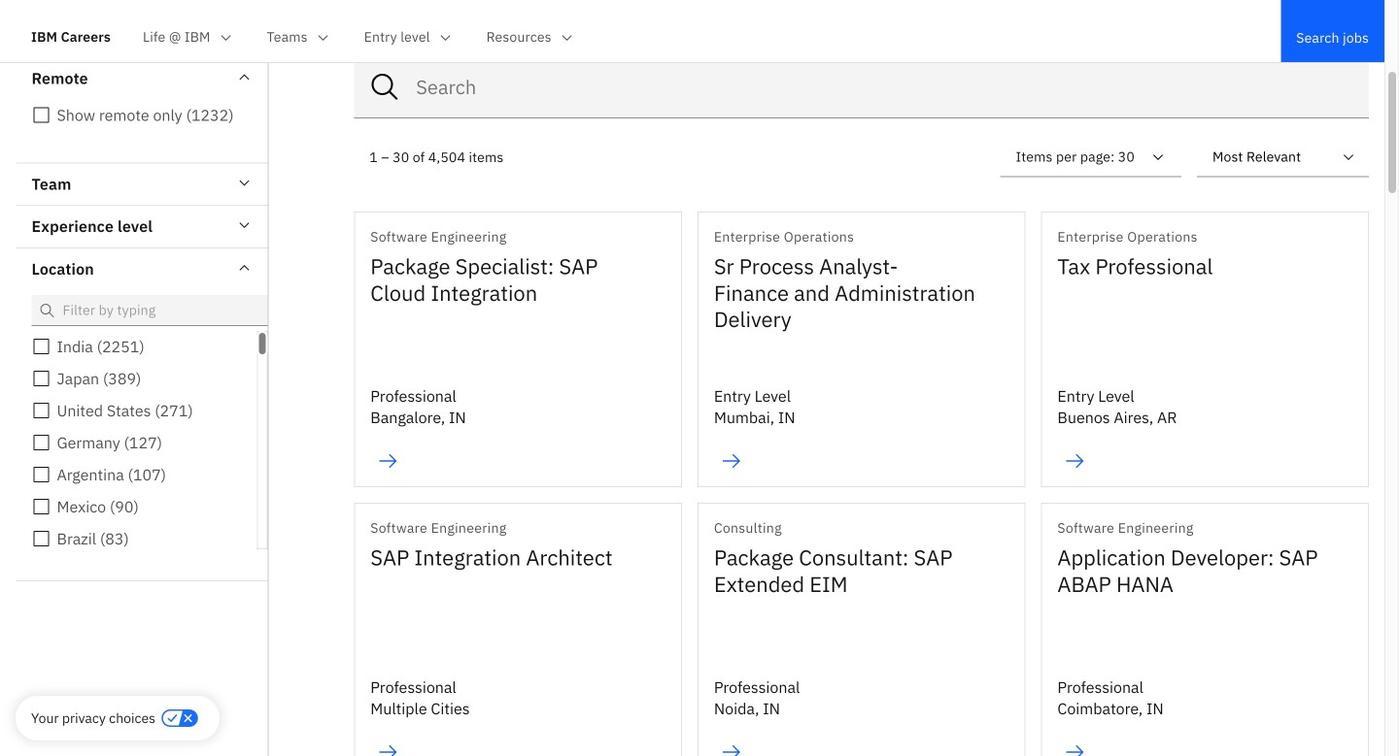 Task type: describe. For each thing, give the bounding box(es) containing it.
your privacy choices element
[[31, 708, 155, 730]]



